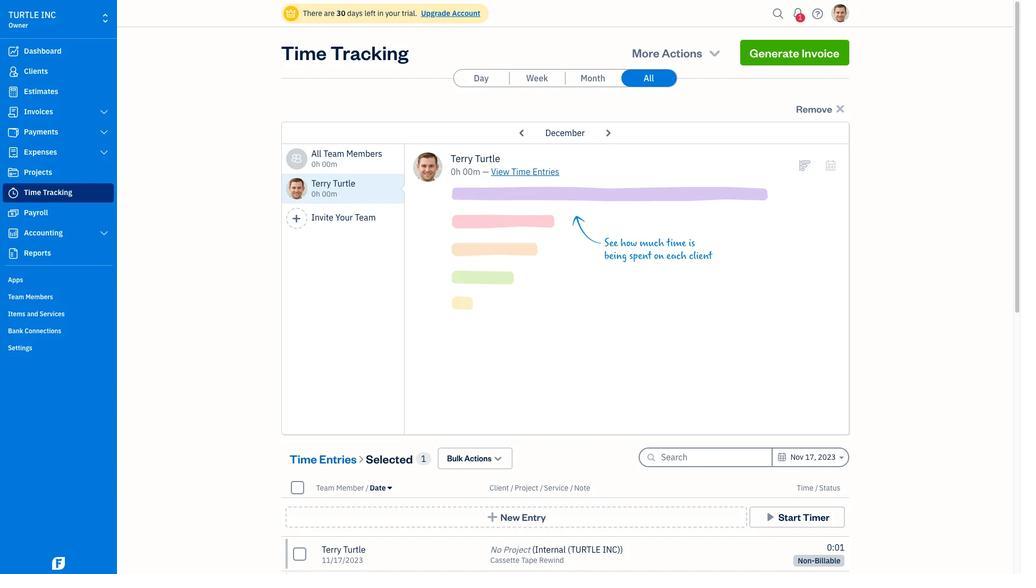 Task type: describe. For each thing, give the bounding box(es) containing it.
turtle inc owner
[[9, 10, 56, 29]]

payment image
[[7, 127, 20, 138]]

next month image
[[601, 124, 615, 141]]

remove button
[[794, 100, 849, 118]]

settings
[[8, 344, 32, 352]]

expense image
[[7, 147, 20, 158]]

apps
[[8, 276, 23, 284]]

terry for terry turtle 11/17/2023
[[322, 545, 341, 555]]

time inside button
[[290, 451, 317, 466]]

selected
[[366, 451, 413, 466]]

more actions button
[[623, 40, 732, 65]]

time
[[667, 237, 686, 249]]

generate invoice button
[[740, 40, 849, 65]]

days
[[347, 9, 363, 18]]

time entries
[[290, 451, 357, 466]]

note link
[[574, 483, 590, 493]]

turtle for terry turtle 0h 00m
[[333, 178, 355, 189]]

payroll
[[24, 208, 48, 218]]

freshbooks image
[[50, 557, 67, 570]]

calendar image
[[825, 159, 837, 172]]

december
[[545, 128, 585, 138]]

expenses link
[[3, 143, 114, 162]]

there are 30 days left in your trial. upgrade account
[[303, 9, 480, 18]]

1 inside 1 dropdown button
[[799, 13, 802, 21]]

tracking inside main element
[[43, 188, 72, 197]]

terry turtle 0h 00m
[[311, 178, 355, 199]]

nov
[[791, 453, 804, 462]]

invoice
[[802, 45, 840, 60]]

time left status at the bottom
[[797, 483, 814, 493]]

team members link
[[3, 289, 114, 305]]

in
[[377, 9, 384, 18]]

owner
[[9, 21, 28, 29]]

cassette
[[490, 556, 520, 565]]

reports link
[[3, 244, 114, 263]]

bulk actions button
[[438, 448, 513, 470]]

no
[[490, 545, 501, 555]]

2023
[[818, 453, 836, 462]]

previous month image
[[515, 124, 529, 141]]

)
[[620, 545, 623, 555]]

new
[[501, 511, 520, 523]]

report image
[[7, 248, 20, 259]]

inc)
[[603, 545, 620, 555]]

billable
[[815, 556, 841, 566]]

caretdown image
[[388, 484, 392, 492]]

there
[[303, 9, 322, 18]]

items and services link
[[3, 306, 114, 322]]

reports
[[24, 248, 51, 258]]

chevron large down image for invoices
[[99, 108, 109, 116]]

estimates link
[[3, 82, 114, 102]]

users image
[[291, 153, 302, 165]]

time tracking inside main element
[[24, 188, 72, 197]]

service link
[[544, 483, 570, 493]]

dashboard link
[[3, 42, 114, 61]]

00m for terry turtle 0h 00m
[[322, 189, 337, 199]]

calendar image
[[777, 451, 787, 464]]

team member /
[[316, 483, 369, 493]]

nov 17, 2023 button
[[773, 449, 848, 466]]

chevrondown image inside bulk actions dropdown button
[[493, 453, 503, 464]]

Search text field
[[661, 449, 772, 466]]

are
[[324, 9, 335, 18]]

17,
[[805, 453, 816, 462]]

trial.
[[402, 9, 417, 18]]

4 / from the left
[[570, 483, 573, 493]]

time entries button
[[290, 450, 357, 467]]

on
[[654, 250, 664, 262]]

day
[[474, 73, 489, 84]]

your
[[385, 9, 400, 18]]

client image
[[7, 66, 20, 77]]

0h for terry turtle 0h 00m — view time entries
[[451, 166, 461, 177]]

terry turtle 0h 00m — view time entries
[[451, 153, 559, 177]]

month
[[581, 73, 605, 84]]

actions for more actions
[[662, 45, 702, 60]]

timer
[[803, 511, 830, 523]]

start timer
[[779, 511, 830, 523]]

0:01
[[827, 543, 845, 553]]

invite
[[311, 212, 334, 223]]

00m inside 'all team members 0h 00m'
[[322, 160, 337, 169]]

time down there
[[281, 40, 327, 65]]

projects
[[24, 168, 52, 177]]

inc
[[41, 10, 56, 20]]

payments
[[24, 127, 58, 137]]

new entry
[[501, 511, 546, 523]]

settings link
[[3, 340, 114, 356]]

expenses
[[24, 147, 57, 157]]

terry for terry turtle 0h 00m
[[311, 178, 331, 189]]

no project ( internal (turtle inc) ) cassette tape rewind
[[490, 545, 623, 565]]

project link
[[515, 483, 540, 493]]

nov 17, 2023
[[791, 453, 836, 462]]

invoice image
[[7, 107, 20, 118]]

generate invoice
[[750, 45, 840, 60]]

dashboard
[[24, 46, 62, 56]]

members inside main element
[[26, 293, 53, 301]]

dashboard image
[[7, 46, 20, 57]]

week link
[[510, 70, 565, 87]]

main element
[[0, 0, 144, 574]]

time inside terry turtle 0h 00m — view time entries
[[512, 166, 531, 177]]

invoices
[[24, 107, 53, 116]]

start
[[779, 511, 801, 523]]

more actions
[[632, 45, 702, 60]]

chart image
[[799, 159, 811, 172]]

client
[[490, 483, 509, 493]]

client
[[689, 250, 712, 262]]

entries inside terry turtle 0h 00m — view time entries
[[533, 166, 559, 177]]

generate
[[750, 45, 799, 60]]

estimate image
[[7, 87, 20, 97]]

all team members 0h 00m
[[311, 148, 382, 169]]

rewind
[[539, 556, 564, 565]]

projects link
[[3, 163, 114, 182]]

terry for terry turtle 0h 00m — view time entries
[[451, 153, 473, 165]]

chevron large down image for payments
[[99, 128, 109, 137]]

status
[[819, 483, 841, 493]]

clients link
[[3, 62, 114, 81]]

much
[[640, 237, 664, 249]]



Task type: vqa. For each thing, say whether or not it's contained in the screenshot.
top Chevronleft 'icon'
no



Task type: locate. For each thing, give the bounding box(es) containing it.
0h right users icon
[[311, 160, 320, 169]]

time
[[281, 40, 327, 65], [512, 166, 531, 177], [24, 188, 41, 197], [290, 451, 317, 466], [797, 483, 814, 493]]

connections
[[25, 327, 61, 335]]

0h inside 'terry turtle 0h 00m'
[[311, 189, 320, 199]]

accounting
[[24, 228, 63, 238]]

00m up 'terry turtle 0h 00m'
[[322, 160, 337, 169]]

all for all team members 0h 00m
[[311, 148, 321, 159]]

tracking
[[331, 40, 409, 65], [43, 188, 72, 197]]

entries down december
[[533, 166, 559, 177]]

all for all
[[644, 73, 654, 84]]

payroll link
[[3, 204, 114, 223]]

client / project / service / note
[[490, 483, 590, 493]]

30
[[337, 9, 346, 18]]

00m inside 'terry turtle 0h 00m'
[[322, 189, 337, 199]]

0 vertical spatial tracking
[[331, 40, 409, 65]]

actions inside dropdown button
[[465, 454, 492, 464]]

time tracking link
[[3, 184, 114, 203]]

0 vertical spatial chevrondown image
[[707, 45, 722, 60]]

0h up invite
[[311, 189, 320, 199]]

1 vertical spatial chevrondown image
[[493, 453, 503, 464]]

bulk
[[447, 454, 463, 464]]

actions for bulk actions
[[465, 454, 492, 464]]

(turtle
[[568, 545, 601, 555]]

team members
[[8, 293, 53, 301]]

play image
[[764, 512, 777, 523]]

2 chevron large down image from the top
[[99, 128, 109, 137]]

0h inside terry turtle 0h 00m — view time entries
[[451, 166, 461, 177]]

all inside 'all team members 0h 00m'
[[311, 148, 321, 159]]

money image
[[7, 208, 20, 219]]

time inside main element
[[24, 188, 41, 197]]

0 vertical spatial 1
[[799, 13, 802, 21]]

all inside all "link"
[[644, 73, 654, 84]]

0h inside 'all team members 0h 00m'
[[311, 160, 320, 169]]

bank
[[8, 327, 23, 335]]

2 vertical spatial terry
[[322, 545, 341, 555]]

1 vertical spatial 1
[[421, 453, 426, 464]]

time right timer image
[[24, 188, 41, 197]]

crown image
[[285, 8, 297, 19]]

/
[[366, 483, 369, 493], [511, 483, 514, 493], [540, 483, 543, 493], [570, 483, 573, 493], [815, 483, 818, 493]]

1 vertical spatial all
[[311, 148, 321, 159]]

0 horizontal spatial time tracking
[[24, 188, 72, 197]]

0 horizontal spatial members
[[26, 293, 53, 301]]

1 horizontal spatial chevrondown image
[[707, 45, 722, 60]]

1 / from the left
[[366, 483, 369, 493]]

entry
[[522, 511, 546, 523]]

view
[[491, 166, 510, 177]]

chevron large down image inside 'payments' link
[[99, 128, 109, 137]]

left
[[365, 9, 376, 18]]

team inside 'all team members 0h 00m'
[[323, 148, 344, 159]]

1 horizontal spatial 1
[[799, 13, 802, 21]]

actions right bulk
[[465, 454, 492, 464]]

account
[[452, 9, 480, 18]]

1 horizontal spatial actions
[[662, 45, 702, 60]]

5 / from the left
[[815, 483, 818, 493]]

1 vertical spatial chevron large down image
[[99, 128, 109, 137]]

services
[[40, 310, 65, 318]]

00m inside terry turtle 0h 00m — view time entries
[[463, 166, 480, 177]]

1 vertical spatial project
[[503, 545, 530, 555]]

1 horizontal spatial entries
[[533, 166, 559, 177]]

time / status
[[797, 483, 841, 493]]

tape
[[521, 556, 537, 565]]

turtle down 'all team members 0h 00m'
[[333, 178, 355, 189]]

bulk actions
[[447, 454, 492, 464]]

time link
[[797, 483, 815, 493]]

apps link
[[3, 272, 114, 288]]

1 left bulk
[[421, 453, 426, 464]]

all right users icon
[[311, 148, 321, 159]]

date link
[[370, 483, 392, 493]]

chevron large down image
[[99, 148, 109, 157]]

turtle inside 'terry turtle 0h 00m'
[[333, 178, 355, 189]]

date
[[370, 483, 386, 493]]

entries
[[533, 166, 559, 177], [319, 451, 357, 466]]

see
[[605, 237, 618, 249]]

chevron large down image
[[99, 108, 109, 116], [99, 128, 109, 137], [99, 229, 109, 238]]

terry inside terry turtle 11/17/2023
[[322, 545, 341, 555]]

upgrade
[[421, 9, 450, 18]]

1 vertical spatial actions
[[465, 454, 492, 464]]

project image
[[7, 168, 20, 178]]

00m
[[322, 160, 337, 169], [463, 166, 480, 177], [322, 189, 337, 199]]

1 left go to help image
[[799, 13, 802, 21]]

members inside 'all team members 0h 00m'
[[346, 148, 382, 159]]

1 vertical spatial members
[[26, 293, 53, 301]]

time up the team member /
[[290, 451, 317, 466]]

clients
[[24, 66, 48, 76]]

chart image
[[7, 228, 20, 239]]

plus image
[[486, 512, 499, 523]]

team right your
[[355, 212, 376, 223]]

/ left service
[[540, 483, 543, 493]]

how
[[621, 237, 637, 249]]

start timer button
[[749, 507, 845, 528]]

1 horizontal spatial time tracking
[[281, 40, 409, 65]]

chevrondown image inside more actions dropdown button
[[707, 45, 722, 60]]

0 vertical spatial turtle
[[475, 153, 500, 165]]

member
[[336, 483, 364, 493]]

team left member
[[316, 483, 335, 493]]

see how much time is being spent on each client
[[605, 237, 712, 262]]

0:01 non-billable
[[798, 543, 845, 566]]

actions
[[662, 45, 702, 60], [465, 454, 492, 464]]

1
[[799, 13, 802, 21], [421, 453, 426, 464]]

members
[[346, 148, 382, 159], [26, 293, 53, 301]]

non-
[[798, 556, 815, 566]]

/ left status link
[[815, 483, 818, 493]]

0 horizontal spatial entries
[[319, 451, 357, 466]]

caretdown image
[[838, 452, 844, 464]]

0 vertical spatial terry
[[451, 153, 473, 165]]

turtle up —
[[475, 153, 500, 165]]

time right view
[[512, 166, 531, 177]]

team inside invite your team button
[[355, 212, 376, 223]]

0 vertical spatial time tracking
[[281, 40, 409, 65]]

all
[[644, 73, 654, 84], [311, 148, 321, 159]]

upgrade account link
[[419, 9, 480, 18]]

time tracking
[[281, 40, 409, 65], [24, 188, 72, 197]]

1 chevron large down image from the top
[[99, 108, 109, 116]]

chevrondown image right more actions
[[707, 45, 722, 60]]

project inside no project ( internal (turtle inc) ) cassette tape rewind
[[503, 545, 530, 555]]

members up "items and services"
[[26, 293, 53, 301]]

plus image
[[292, 214, 301, 224]]

1 vertical spatial time tracking
[[24, 188, 72, 197]]

actions right more
[[662, 45, 702, 60]]

11/17/2023
[[322, 556, 363, 565]]

chevron large down image inside invoices link
[[99, 108, 109, 116]]

internal
[[535, 545, 566, 555]]

turtle for terry turtle 0h 00m — view time entries
[[475, 153, 500, 165]]

0 vertical spatial entries
[[533, 166, 559, 177]]

chevron large down image for accounting
[[99, 229, 109, 238]]

0h left —
[[451, 166, 461, 177]]

chevrondown image right 'bulk actions'
[[493, 453, 503, 464]]

status link
[[819, 483, 841, 493]]

project right client
[[515, 483, 538, 493]]

2 / from the left
[[511, 483, 514, 493]]

/ right client
[[511, 483, 514, 493]]

1 vertical spatial entries
[[319, 451, 357, 466]]

month link
[[565, 70, 621, 87]]

/ left note
[[570, 483, 573, 493]]

week
[[526, 73, 548, 84]]

0 horizontal spatial all
[[311, 148, 321, 159]]

3 chevron large down image from the top
[[99, 229, 109, 238]]

1 vertical spatial turtle
[[333, 178, 355, 189]]

0 horizontal spatial chevrondown image
[[493, 453, 503, 464]]

2 vertical spatial chevron large down image
[[99, 229, 109, 238]]

1 horizontal spatial all
[[644, 73, 654, 84]]

1 vertical spatial terry
[[311, 178, 331, 189]]

invoices link
[[3, 103, 114, 122]]

terry inside terry turtle 0h 00m — view time entries
[[451, 153, 473, 165]]

items and services
[[8, 310, 65, 318]]

team down the apps
[[8, 293, 24, 301]]

tracking down projects link
[[43, 188, 72, 197]]

bank connections
[[8, 327, 61, 335]]

terry inside 'terry turtle 0h 00m'
[[311, 178, 331, 189]]

team up 'terry turtle 0h 00m'
[[323, 148, 344, 159]]

turtle up 11/17/2023 on the left
[[343, 545, 366, 555]]

project up cassette
[[503, 545, 530, 555]]

note
[[574, 483, 590, 493]]

time tracking down 30
[[281, 40, 409, 65]]

(
[[532, 545, 535, 555]]

/ left date
[[366, 483, 369, 493]]

3 / from the left
[[540, 483, 543, 493]]

entries up the team member /
[[319, 451, 357, 466]]

remove
[[796, 103, 832, 115]]

chevrondown image
[[707, 45, 722, 60], [493, 453, 503, 464]]

turtle inside terry turtle 0h 00m — view time entries
[[475, 153, 500, 165]]

tracking down 'left' on the left of the page
[[331, 40, 409, 65]]

accounting link
[[3, 224, 114, 243]]

turtle inside terry turtle 11/17/2023
[[343, 545, 366, 555]]

1 vertical spatial tracking
[[43, 188, 72, 197]]

payments link
[[3, 123, 114, 142]]

0 vertical spatial project
[[515, 483, 538, 493]]

times image
[[834, 103, 847, 115]]

all down more
[[644, 73, 654, 84]]

0 horizontal spatial tracking
[[43, 188, 72, 197]]

0h
[[311, 160, 320, 169], [451, 166, 461, 177], [311, 189, 320, 199]]

members up 'terry turtle 0h 00m'
[[346, 148, 382, 159]]

all link
[[621, 70, 677, 87]]

your
[[336, 212, 353, 223]]

team inside team members link
[[8, 293, 24, 301]]

0 vertical spatial actions
[[662, 45, 702, 60]]

0 vertical spatial all
[[644, 73, 654, 84]]

turtle for terry turtle 11/17/2023
[[343, 545, 366, 555]]

00m for terry turtle 0h 00m — view time entries
[[463, 166, 480, 177]]

terry turtle 11/17/2023
[[322, 545, 366, 565]]

time tracking down projects link
[[24, 188, 72, 197]]

0 horizontal spatial actions
[[465, 454, 492, 464]]

0 horizontal spatial 1
[[421, 453, 426, 464]]

search image
[[770, 6, 787, 22]]

more
[[632, 45, 659, 60]]

0 vertical spatial members
[[346, 148, 382, 159]]

0 vertical spatial chevron large down image
[[99, 108, 109, 116]]

2 vertical spatial turtle
[[343, 545, 366, 555]]

timer image
[[7, 188, 20, 198]]

entries inside button
[[319, 451, 357, 466]]

1 horizontal spatial members
[[346, 148, 382, 159]]

1 horizontal spatial tracking
[[331, 40, 409, 65]]

00m left —
[[463, 166, 480, 177]]

is
[[689, 237, 695, 249]]

go to help image
[[809, 6, 826, 22]]

—
[[482, 166, 489, 177]]

00m up invite
[[322, 189, 337, 199]]

0h for terry turtle 0h 00m
[[311, 189, 320, 199]]

invite your team
[[311, 212, 376, 223]]

actions inside dropdown button
[[662, 45, 702, 60]]

1 button
[[790, 3, 807, 24]]



